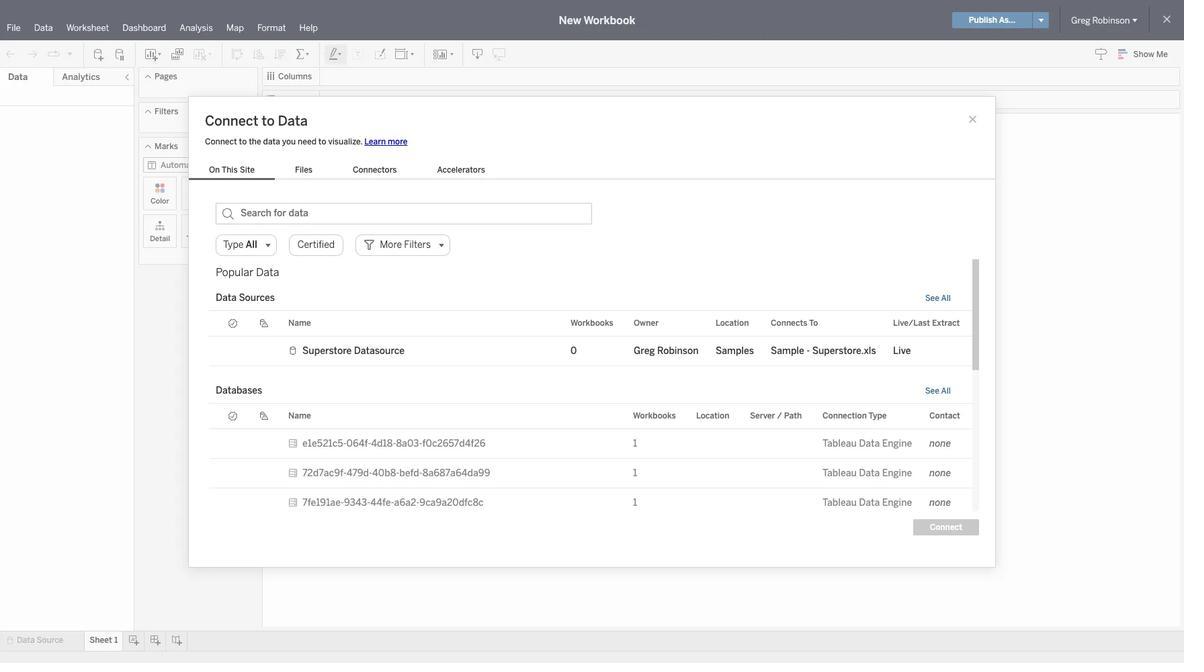 Task type: describe. For each thing, give the bounding box(es) containing it.
rows
[[278, 95, 298, 104]]

sources
[[239, 292, 275, 303]]

72d7ac9f-479d-40b8-befd-8a687a64da99
[[302, 467, 490, 479]]

format workbook image
[[373, 47, 386, 61]]

owner
[[634, 319, 659, 328]]

columns
[[278, 72, 312, 81]]

tableau data engine for 7fe191ae-9343-44fe-a6a2-9ca9a20dfc8c
[[823, 497, 912, 508]]

new data source image
[[92, 47, 106, 61]]

to
[[809, 319, 818, 328]]

publish as... button
[[952, 12, 1032, 28]]

pause auto updates image
[[114, 47, 127, 61]]

superstore.xls
[[812, 345, 876, 356]]

0 vertical spatial sheet
[[267, 120, 304, 139]]

1 for 72d7ac9f-479d-40b8-befd-8a687a64da99
[[633, 467, 637, 479]]

type
[[869, 411, 887, 421]]

7fe191ae-
[[302, 497, 344, 508]]

see for 1
[[925, 386, 939, 395]]

on
[[209, 165, 220, 174]]

sort descending image
[[273, 47, 287, 61]]

tableau data engine for 72d7ac9f-479d-40b8-befd-8a687a64da99
[[823, 467, 912, 479]]

engine for f0c2657d4f26
[[882, 438, 912, 449]]

visualize.
[[328, 137, 362, 146]]

to for the
[[239, 137, 247, 146]]

row containing superstore datasource
[[209, 336, 972, 366]]

databases
[[216, 385, 262, 396]]

0
[[571, 345, 577, 356]]

new
[[559, 14, 581, 27]]

0 vertical spatial location
[[716, 319, 749, 328]]

duplicate image
[[171, 47, 184, 61]]

superstore
[[302, 345, 352, 356]]

479d-
[[346, 467, 372, 479]]

you
[[282, 137, 296, 146]]

connects to
[[771, 319, 818, 328]]

files
[[295, 165, 312, 174]]

file
[[7, 23, 21, 33]]

name for data sources
[[288, 319, 311, 328]]

detail
[[150, 235, 170, 243]]

show me
[[1133, 50, 1168, 59]]

40b8-
[[372, 467, 399, 479]]

popular
[[216, 266, 254, 279]]

show labels image
[[351, 47, 365, 61]]

1 for e1e521c5-064f-4d18-8a03-f0c2657d4f26
[[633, 438, 637, 449]]

1 horizontal spatial sheet 1
[[267, 120, 315, 139]]

download image
[[471, 47, 484, 61]]

all for 1
[[941, 386, 951, 395]]

1 for 7fe191ae-9343-44fe-a6a2-9ca9a20dfc8c
[[633, 497, 637, 508]]

to use edit in desktop, save the workbook outside of personal space image
[[493, 47, 506, 61]]

0 vertical spatial greg
[[1071, 15, 1090, 25]]

sample
[[771, 345, 804, 356]]

8a687a64da99
[[422, 467, 490, 479]]

064f-
[[346, 438, 371, 449]]

tableau for e1e521c5-064f-4d18-8a03-f0c2657d4f26
[[823, 438, 857, 449]]

connection
[[823, 411, 867, 421]]

text
[[229, 197, 244, 206]]

pages
[[155, 72, 177, 81]]

to for data
[[262, 113, 275, 129]]

tooltip
[[186, 235, 210, 243]]

me
[[1156, 50, 1168, 59]]

a6a2-
[[394, 497, 420, 508]]

learn
[[364, 137, 386, 146]]

popular data
[[216, 266, 279, 279]]

replay animation image
[[47, 47, 60, 61]]

live/last
[[893, 319, 930, 328]]

connect to data
[[205, 113, 308, 129]]

workbook
[[584, 14, 635, 27]]

replay animation image
[[66, 49, 74, 57]]

row group containing e1e521c5-064f-4d18-8a03-f0c2657d4f26
[[209, 429, 972, 577]]

new worksheet image
[[144, 47, 163, 61]]

data
[[263, 137, 280, 146]]

72d7ac9f-
[[302, 467, 346, 479]]

size
[[191, 197, 206, 206]]

connect to the data you need to visualize. learn more
[[205, 137, 408, 146]]

connection type
[[823, 411, 887, 421]]

new workbook
[[559, 14, 635, 27]]

superstore datasource
[[302, 345, 405, 356]]

row containing e1e521c5-064f-4d18-8a03-f0c2657d4f26
[[209, 429, 972, 459]]

connectors
[[353, 165, 397, 174]]

marks
[[155, 142, 178, 151]]

engine for 9ca9a20dfc8c
[[882, 497, 912, 508]]

more
[[388, 137, 408, 146]]

samples
[[716, 345, 754, 356]]

show me button
[[1112, 44, 1180, 65]]

none for f0c2657d4f26
[[929, 438, 951, 449]]

server / path
[[750, 411, 802, 421]]

redo image
[[26, 47, 39, 61]]

8a03-
[[396, 438, 422, 449]]

0 horizontal spatial sheet 1
[[90, 636, 118, 645]]

9ca9a20dfc8c
[[420, 497, 484, 508]]

tableau for 7fe191ae-9343-44fe-a6a2-9ca9a20dfc8c
[[823, 497, 857, 508]]

greg robinson inside row
[[634, 345, 699, 356]]

connect button
[[913, 519, 979, 535]]

color
[[151, 197, 169, 206]]

swap rows and columns image
[[230, 47, 244, 61]]

source
[[37, 636, 63, 645]]

live
[[893, 345, 911, 356]]

sample - superstore.xls
[[771, 345, 876, 356]]

4d18-
[[371, 438, 396, 449]]

datasource
[[354, 345, 405, 356]]

9343-
[[344, 497, 370, 508]]

live/last extract
[[893, 319, 960, 328]]

see for superstore datasource
[[925, 293, 939, 303]]

collapse image
[[123, 73, 131, 81]]

none for 8a687a64da99
[[929, 467, 951, 479]]

grid for data sources
[[209, 311, 972, 378]]

row containing 72d7ac9f-479d-40b8-befd-8a687a64da99
[[209, 459, 972, 488]]

server
[[750, 411, 775, 421]]



Task type: vqa. For each thing, say whether or not it's contained in the screenshot.
'40B8-'
yes



Task type: locate. For each thing, give the bounding box(es) containing it.
see all up 'contact'
[[925, 386, 951, 395]]

see all button
[[925, 293, 951, 303], [925, 386, 951, 395]]

1 vertical spatial see all button
[[925, 386, 951, 395]]

extract
[[932, 319, 960, 328]]

highlight image
[[328, 47, 343, 61]]

2 all from the top
[[941, 386, 951, 395]]

2 vertical spatial tableau
[[823, 497, 857, 508]]

0 vertical spatial grid
[[209, 311, 972, 378]]

1 vertical spatial see all
[[925, 386, 951, 395]]

0 horizontal spatial greg robinson
[[634, 345, 699, 356]]

tableau data engine
[[823, 438, 912, 449], [823, 467, 912, 479], [823, 497, 912, 508]]

list box
[[189, 162, 505, 180]]

undo image
[[4, 47, 17, 61]]

2 tableau data engine from the top
[[823, 467, 912, 479]]

2 row from the top
[[209, 429, 972, 459]]

2 vertical spatial tableau data engine
[[823, 497, 912, 508]]

row group
[[209, 429, 972, 577]]

name up superstore
[[288, 319, 311, 328]]

grid for databases
[[209, 404, 972, 605]]

see all button up 'contact'
[[925, 386, 951, 395]]

1 vertical spatial tableau
[[823, 467, 857, 479]]

see all
[[925, 293, 951, 303], [925, 386, 951, 395]]

connect for connect to the data you need to visualize. learn more
[[205, 137, 237, 146]]

sheet 1
[[267, 120, 315, 139], [90, 636, 118, 645]]

all for superstore datasource
[[941, 293, 951, 303]]

show/hide cards image
[[433, 47, 454, 61]]

0 vertical spatial none
[[929, 438, 951, 449]]

data
[[34, 23, 53, 33], [8, 72, 28, 82], [278, 113, 308, 129], [256, 266, 279, 279], [216, 292, 237, 303], [859, 438, 880, 449], [859, 467, 880, 479], [859, 497, 880, 508], [17, 636, 35, 645]]

see all for superstore datasource
[[925, 293, 951, 303]]

0 vertical spatial sheet 1
[[267, 120, 315, 139]]

all up "extract"
[[941, 293, 951, 303]]

help
[[299, 23, 318, 33]]

robinson up "data guide" icon
[[1092, 15, 1130, 25]]

1 see all button from the top
[[925, 293, 951, 303]]

sort ascending image
[[252, 47, 265, 61]]

this
[[222, 165, 238, 174]]

to
[[262, 113, 275, 129], [239, 137, 247, 146], [318, 137, 326, 146]]

1 vertical spatial connect
[[205, 137, 237, 146]]

1 horizontal spatial workbooks
[[633, 411, 676, 421]]

on this site
[[209, 165, 255, 174]]

e1e521c5-
[[302, 438, 346, 449]]

1 horizontal spatial greg robinson
[[1071, 15, 1130, 25]]

1 vertical spatial workbooks
[[633, 411, 676, 421]]

0 horizontal spatial sheet
[[90, 636, 112, 645]]

sheet right source
[[90, 636, 112, 645]]

name up e1e521c5-
[[288, 411, 311, 421]]

connect
[[205, 113, 258, 129], [205, 137, 237, 146], [930, 522, 962, 532]]

dashboard
[[122, 23, 166, 33]]

certified
[[298, 239, 335, 250]]

all up 'contact'
[[941, 386, 951, 395]]

1 see from the top
[[925, 293, 939, 303]]

name for databases
[[288, 411, 311, 421]]

7fe191ae-9343-44fe-a6a2-9ca9a20dfc8c
[[302, 497, 484, 508]]

see all up "extract"
[[925, 293, 951, 303]]

connect for connect
[[930, 522, 962, 532]]

workbooks for 1
[[633, 411, 676, 421]]

1 row from the top
[[209, 336, 972, 366]]

1 grid from the top
[[209, 311, 972, 378]]

3 tableau from the top
[[823, 497, 857, 508]]

0 horizontal spatial robinson
[[657, 345, 699, 356]]

need
[[298, 137, 316, 146]]

2 see all button from the top
[[925, 386, 951, 395]]

greg robinson
[[1071, 15, 1130, 25], [634, 345, 699, 356]]

e1e521c5-064f-4d18-8a03-f0c2657d4f26
[[302, 438, 486, 449]]

see all for 1
[[925, 386, 951, 395]]

connect for connect to data
[[205, 113, 258, 129]]

44fe-
[[370, 497, 394, 508]]

clear sheet image
[[192, 47, 214, 61]]

data sources
[[216, 292, 275, 303]]

workbooks for superstore datasource
[[571, 319, 613, 328]]

see all button for 1
[[925, 386, 951, 395]]

to left the
[[239, 137, 247, 146]]

0 horizontal spatial workbooks
[[571, 319, 613, 328]]

befd-
[[399, 467, 422, 479]]

0 vertical spatial see
[[925, 293, 939, 303]]

3 tableau data engine from the top
[[823, 497, 912, 508]]

location left "server" in the right of the page
[[696, 411, 729, 421]]

path
[[784, 411, 802, 421]]

name
[[288, 319, 311, 328], [288, 411, 311, 421]]

sheet down rows in the top of the page
[[267, 120, 304, 139]]

the
[[249, 137, 261, 146]]

publish
[[969, 15, 997, 25]]

format
[[257, 23, 286, 33]]

show
[[1133, 50, 1154, 59]]

2 none from the top
[[929, 467, 951, 479]]

connect inside button
[[930, 522, 962, 532]]

totals image
[[295, 47, 311, 61]]

location up samples on the bottom right of page
[[716, 319, 749, 328]]

1 vertical spatial all
[[941, 386, 951, 395]]

location
[[716, 319, 749, 328], [696, 411, 729, 421]]

0 vertical spatial see all
[[925, 293, 951, 303]]

1 vertical spatial engine
[[882, 467, 912, 479]]

1 vertical spatial see
[[925, 386, 939, 395]]

0 vertical spatial tableau data engine
[[823, 438, 912, 449]]

greg robinson down the owner
[[634, 345, 699, 356]]

0 vertical spatial connect
[[205, 113, 258, 129]]

row
[[209, 336, 972, 366], [209, 429, 972, 459], [209, 459, 972, 488], [209, 488, 972, 518]]

0 horizontal spatial greg
[[634, 345, 655, 356]]

1 tableau data engine from the top
[[823, 438, 912, 449]]

robinson inside grid
[[657, 345, 699, 356]]

2 vertical spatial engine
[[882, 497, 912, 508]]

robinson down the owner
[[657, 345, 699, 356]]

1 horizontal spatial to
[[262, 113, 275, 129]]

as...
[[999, 15, 1015, 25]]

grid containing e1e521c5-064f-4d18-8a03-f0c2657d4f26
[[209, 404, 972, 605]]

0 vertical spatial all
[[941, 293, 951, 303]]

site
[[240, 165, 255, 174]]

2 engine from the top
[[882, 467, 912, 479]]

row containing 7fe191ae-9343-44fe-a6a2-9ca9a20dfc8c
[[209, 488, 972, 518]]

1 none from the top
[[929, 438, 951, 449]]

worksheet
[[66, 23, 109, 33]]

0 vertical spatial greg robinson
[[1071, 15, 1130, 25]]

none for 9ca9a20dfc8c
[[929, 497, 951, 508]]

1 vertical spatial none
[[929, 467, 951, 479]]

greg robinson up "data guide" icon
[[1071, 15, 1130, 25]]

1 all from the top
[[941, 293, 951, 303]]

f0c2657d4f26
[[422, 438, 486, 449]]

1 vertical spatial name
[[288, 411, 311, 421]]

0 vertical spatial see all button
[[925, 293, 951, 303]]

1 horizontal spatial robinson
[[1092, 15, 1130, 25]]

publish as...
[[969, 15, 1015, 25]]

engine for 8a687a64da99
[[882, 467, 912, 479]]

2 vertical spatial none
[[929, 497, 951, 508]]

analysis
[[180, 23, 213, 33]]

2 grid from the top
[[209, 404, 972, 605]]

filters
[[155, 107, 178, 116]]

certified button
[[289, 234, 343, 256]]

to right need
[[318, 137, 326, 146]]

all
[[941, 293, 951, 303], [941, 386, 951, 395]]

see up live/last extract
[[925, 293, 939, 303]]

see
[[925, 293, 939, 303], [925, 386, 939, 395]]

1 see all from the top
[[925, 293, 951, 303]]

contact
[[929, 411, 960, 421]]

1 tableau from the top
[[823, 438, 857, 449]]

1 vertical spatial greg robinson
[[634, 345, 699, 356]]

2 see from the top
[[925, 386, 939, 395]]

1 vertical spatial sheet 1
[[90, 636, 118, 645]]

learn more link
[[364, 137, 408, 146]]

3 row from the top
[[209, 459, 972, 488]]

1 name from the top
[[288, 319, 311, 328]]

data source
[[17, 636, 63, 645]]

greg
[[1071, 15, 1090, 25], [634, 345, 655, 356]]

0 vertical spatial workbooks
[[571, 319, 613, 328]]

1 vertical spatial location
[[696, 411, 729, 421]]

0 vertical spatial name
[[288, 319, 311, 328]]

accelerators
[[437, 165, 485, 174]]

/
[[777, 411, 782, 421]]

4 row from the top
[[209, 488, 972, 518]]

connects
[[771, 319, 807, 328]]

2 vertical spatial connect
[[930, 522, 962, 532]]

1 vertical spatial robinson
[[657, 345, 699, 356]]

map
[[226, 23, 244, 33]]

0 vertical spatial engine
[[882, 438, 912, 449]]

3 engine from the top
[[882, 497, 912, 508]]

greg inside row
[[634, 345, 655, 356]]

see all button up "extract"
[[925, 293, 951, 303]]

2 name from the top
[[288, 411, 311, 421]]

1 vertical spatial grid
[[209, 404, 972, 605]]

-
[[807, 345, 810, 356]]

to up data
[[262, 113, 275, 129]]

none
[[929, 438, 951, 449], [929, 467, 951, 479], [929, 497, 951, 508]]

2 horizontal spatial to
[[318, 137, 326, 146]]

list box containing on this site
[[189, 162, 505, 180]]

1 engine from the top
[[882, 438, 912, 449]]

0 vertical spatial tableau
[[823, 438, 857, 449]]

1 vertical spatial greg
[[634, 345, 655, 356]]

grid containing superstore datasource
[[209, 311, 972, 378]]

data guide image
[[1094, 47, 1108, 60]]

0 vertical spatial robinson
[[1092, 15, 1130, 25]]

1 vertical spatial tableau data engine
[[823, 467, 912, 479]]

tableau
[[823, 438, 857, 449], [823, 467, 857, 479], [823, 497, 857, 508]]

analytics
[[62, 72, 100, 82]]

sheet 1 right source
[[90, 636, 118, 645]]

sheet 1 down rows in the top of the page
[[267, 120, 315, 139]]

2 see all from the top
[[925, 386, 951, 395]]

1 horizontal spatial greg
[[1071, 15, 1090, 25]]

see all button for superstore datasource
[[925, 293, 951, 303]]

1 vertical spatial sheet
[[90, 636, 112, 645]]

1 horizontal spatial sheet
[[267, 120, 304, 139]]

3 none from the top
[[929, 497, 951, 508]]

see up 'contact'
[[925, 386, 939, 395]]

0 horizontal spatial to
[[239, 137, 247, 146]]

tableau data engine for e1e521c5-064f-4d18-8a03-f0c2657d4f26
[[823, 438, 912, 449]]

tableau for 72d7ac9f-479d-40b8-befd-8a687a64da99
[[823, 467, 857, 479]]

fit image
[[394, 47, 416, 61]]

robinson
[[1092, 15, 1130, 25], [657, 345, 699, 356]]

grid
[[209, 311, 972, 378], [209, 404, 972, 605]]

2 tableau from the top
[[823, 467, 857, 479]]



